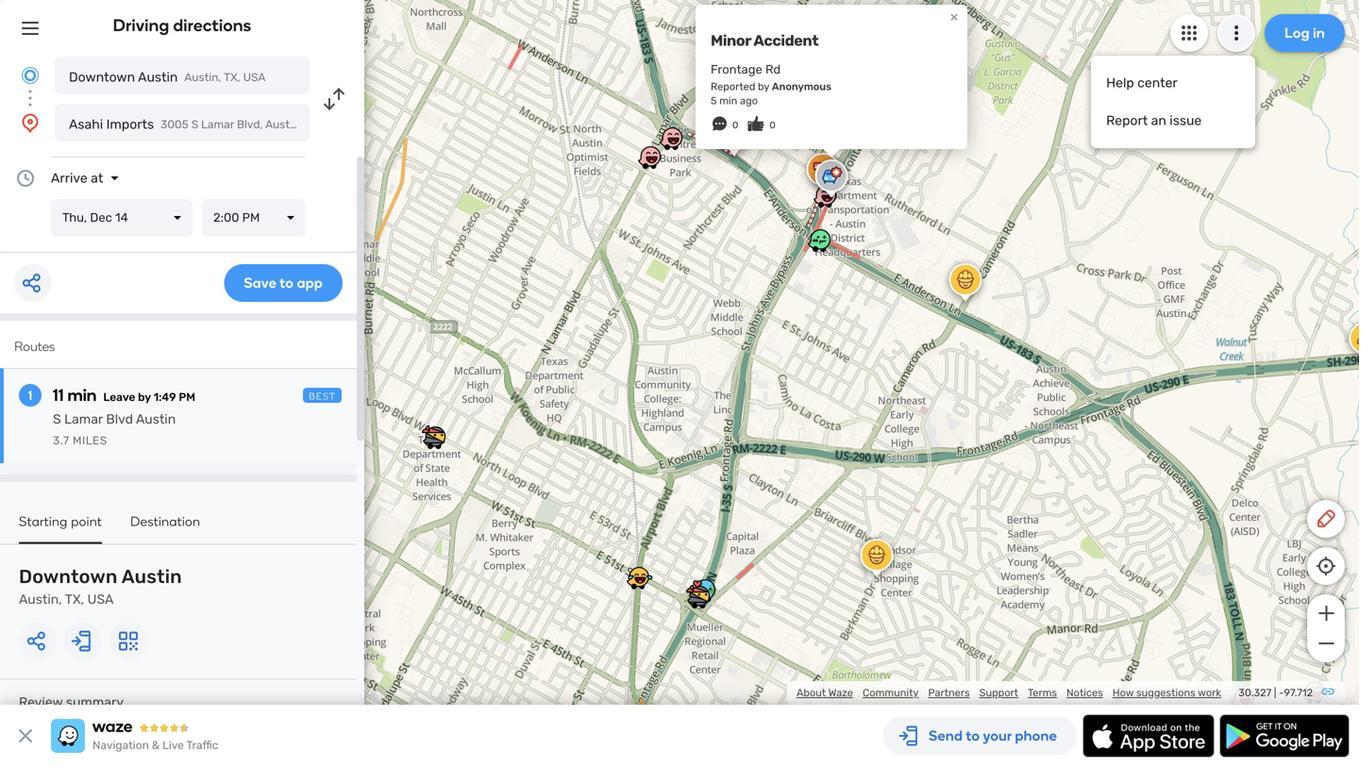 Task type: vqa. For each thing, say whether or not it's contained in the screenshot.
option
no



Task type: describe. For each thing, give the bounding box(es) containing it.
×
[[950, 7, 959, 25]]

arrive
[[51, 170, 88, 186]]

reported
[[711, 80, 756, 93]]

lamar inside s lamar blvd austin 3.7 miles
[[64, 412, 103, 427]]

work
[[1198, 687, 1222, 700]]

asahi imports 3005 s lamar blvd, austin, texas, united states
[[69, 117, 412, 132]]

notices link
[[1067, 687, 1103, 700]]

blvd
[[106, 412, 133, 427]]

min inside frontage rd reported by anonymous 5 min ago
[[720, 94, 738, 107]]

2:00 pm
[[213, 211, 260, 225]]

× link
[[946, 7, 963, 25]]

frontage rd reported by anonymous 5 min ago
[[711, 62, 832, 107]]

frontage
[[711, 62, 763, 77]]

1 vertical spatial downtown austin austin, tx, usa
[[19, 566, 182, 608]]

2:00 pm list box
[[202, 199, 306, 237]]

14
[[115, 211, 128, 225]]

directions
[[173, 15, 252, 35]]

current location image
[[19, 64, 42, 87]]

miles
[[73, 434, 107, 448]]

|
[[1274, 687, 1277, 700]]

1 horizontal spatial austin,
[[184, 71, 221, 84]]

partners
[[929, 687, 970, 700]]

&
[[152, 739, 160, 752]]

zoom out image
[[1315, 633, 1338, 655]]

link image
[[1321, 684, 1336, 700]]

review summary
[[19, 695, 124, 710]]

30.327 | -97.712
[[1239, 687, 1313, 700]]

texas,
[[305, 118, 337, 131]]

waze
[[829, 687, 853, 700]]

-
[[1279, 687, 1284, 700]]

11
[[53, 385, 64, 406]]

destination
[[130, 514, 200, 530]]

lamar inside asahi imports 3005 s lamar blvd, austin, texas, united states
[[201, 118, 234, 131]]

zoom in image
[[1315, 602, 1338, 625]]

0 horizontal spatial usa
[[87, 592, 114, 608]]

anonymous
[[772, 80, 832, 93]]

blvd,
[[237, 118, 263, 131]]

0 vertical spatial usa
[[243, 71, 266, 84]]

review
[[19, 695, 63, 710]]

3005
[[161, 118, 189, 131]]

0 vertical spatial downtown austin austin, tx, usa
[[69, 69, 266, 85]]

destination button
[[130, 514, 200, 542]]

routes
[[14, 338, 55, 355]]

3.7
[[53, 434, 69, 448]]

0 horizontal spatial austin,
[[19, 592, 62, 608]]

location image
[[19, 111, 42, 134]]

imports
[[106, 117, 154, 132]]

driving
[[113, 15, 169, 35]]

clock image
[[14, 167, 37, 190]]

navigation & live traffic
[[93, 739, 218, 752]]

austin inside s lamar blvd austin 3.7 miles
[[136, 412, 176, 427]]

pencil image
[[1315, 508, 1338, 531]]

minor accident
[[711, 31, 819, 49]]

how
[[1113, 687, 1134, 700]]

community link
[[863, 687, 919, 700]]

best
[[309, 391, 336, 402]]

starting
[[19, 514, 68, 530]]

30.327
[[1239, 687, 1272, 700]]

starting point
[[19, 514, 102, 530]]

leave
[[103, 391, 135, 404]]



Task type: locate. For each thing, give the bounding box(es) containing it.
at
[[91, 170, 103, 186]]

1 horizontal spatial s
[[191, 118, 198, 131]]

ago
[[740, 94, 758, 107]]

austin
[[138, 69, 178, 85], [136, 412, 176, 427], [122, 566, 182, 588]]

1 vertical spatial min
[[67, 385, 97, 406]]

by down the rd
[[758, 80, 770, 93]]

terms
[[1028, 687, 1057, 700]]

tx, up asahi imports 3005 s lamar blvd, austin, texas, united states on the left
[[224, 71, 240, 84]]

austin, inside asahi imports 3005 s lamar blvd, austin, texas, united states
[[265, 118, 302, 131]]

states
[[378, 118, 412, 131]]

community
[[863, 687, 919, 700]]

min right 11
[[67, 385, 97, 406]]

0 vertical spatial s
[[191, 118, 198, 131]]

s lamar blvd austin 3.7 miles
[[53, 412, 176, 448]]

1 vertical spatial by
[[138, 391, 151, 404]]

austin inside downtown austin austin, tx, usa
[[122, 566, 182, 588]]

11 min leave by 1:49 pm
[[53, 385, 195, 406]]

navigation
[[93, 739, 149, 752]]

0 vertical spatial lamar
[[201, 118, 234, 131]]

1 vertical spatial pm
[[179, 391, 195, 404]]

minor
[[711, 31, 751, 49]]

support link
[[980, 687, 1019, 700]]

usa
[[243, 71, 266, 84], [87, 592, 114, 608]]

by for min
[[138, 391, 151, 404]]

lamar
[[201, 118, 234, 131], [64, 412, 103, 427]]

downtown up asahi at the top of page
[[69, 69, 135, 85]]

1 horizontal spatial min
[[720, 94, 738, 107]]

1 horizontal spatial lamar
[[201, 118, 234, 131]]

0 horizontal spatial min
[[67, 385, 97, 406]]

1 vertical spatial s
[[53, 412, 61, 427]]

austin, down the "starting point" button
[[19, 592, 62, 608]]

partners link
[[929, 687, 970, 700]]

1 horizontal spatial tx,
[[224, 71, 240, 84]]

2 vertical spatial austin,
[[19, 592, 62, 608]]

pm inside 2:00 pm list box
[[242, 211, 260, 225]]

0 vertical spatial by
[[758, 80, 770, 93]]

pm right 2:00 at the top of the page
[[242, 211, 260, 225]]

austin, down "directions"
[[184, 71, 221, 84]]

s
[[191, 118, 198, 131], [53, 412, 61, 427]]

thu, dec 14 list box
[[51, 199, 193, 237]]

1:49
[[154, 391, 176, 404]]

x image
[[14, 725, 37, 748]]

how suggestions work link
[[1113, 687, 1222, 700]]

traffic
[[186, 739, 218, 752]]

1 horizontal spatial usa
[[243, 71, 266, 84]]

2:00
[[213, 211, 239, 225]]

0 vertical spatial min
[[720, 94, 738, 107]]

notices
[[1067, 687, 1103, 700]]

accident
[[754, 31, 819, 49]]

0 horizontal spatial pm
[[179, 391, 195, 404]]

about
[[797, 687, 826, 700]]

1 horizontal spatial by
[[758, 80, 770, 93]]

0 down reported
[[733, 119, 739, 131]]

0 horizontal spatial lamar
[[64, 412, 103, 427]]

by for rd
[[758, 80, 770, 93]]

austin, right blvd,
[[265, 118, 302, 131]]

driving directions
[[113, 15, 252, 35]]

1 vertical spatial austin,
[[265, 118, 302, 131]]

0 vertical spatial downtown
[[69, 69, 135, 85]]

2 0 from the left
[[770, 119, 776, 131]]

by inside 11 min leave by 1:49 pm
[[138, 391, 151, 404]]

s right '3005'
[[191, 118, 198, 131]]

live
[[162, 739, 184, 752]]

0 horizontal spatial tx,
[[65, 592, 84, 608]]

0 horizontal spatial 0
[[733, 119, 739, 131]]

1
[[28, 388, 32, 404]]

min
[[720, 94, 738, 107], [67, 385, 97, 406]]

pm right 1:49
[[179, 391, 195, 404]]

tx, down the "starting point" button
[[65, 592, 84, 608]]

about waze community partners support terms notices how suggestions work
[[797, 687, 1222, 700]]

point
[[71, 514, 102, 530]]

lamar left blvd,
[[201, 118, 234, 131]]

s up 3.7
[[53, 412, 61, 427]]

thu, dec 14
[[62, 211, 128, 225]]

s inside s lamar blvd austin 3.7 miles
[[53, 412, 61, 427]]

about waze link
[[797, 687, 853, 700]]

1 horizontal spatial pm
[[242, 211, 260, 225]]

summary
[[66, 695, 124, 710]]

terms link
[[1028, 687, 1057, 700]]

0 horizontal spatial by
[[138, 391, 151, 404]]

austin down destination button
[[122, 566, 182, 588]]

2 horizontal spatial austin,
[[265, 118, 302, 131]]

5
[[711, 94, 717, 107]]

downtown austin austin, tx, usa
[[69, 69, 266, 85], [19, 566, 182, 608]]

austin down 1:49
[[136, 412, 176, 427]]

0 vertical spatial austin,
[[184, 71, 221, 84]]

downtown austin austin, tx, usa down point
[[19, 566, 182, 608]]

downtown
[[69, 69, 135, 85], [19, 566, 118, 588]]

usa up blvd,
[[243, 71, 266, 84]]

by left 1:49
[[138, 391, 151, 404]]

tx,
[[224, 71, 240, 84], [65, 592, 84, 608]]

s inside asahi imports 3005 s lamar blvd, austin, texas, united states
[[191, 118, 198, 131]]

arrive at
[[51, 170, 103, 186]]

1 vertical spatial usa
[[87, 592, 114, 608]]

suggestions
[[1137, 687, 1196, 700]]

0 down frontage rd reported by anonymous 5 min ago at the top
[[770, 119, 776, 131]]

2 vertical spatial austin
[[122, 566, 182, 588]]

1 vertical spatial downtown
[[19, 566, 118, 588]]

downtown inside downtown austin austin, tx, usa
[[19, 566, 118, 588]]

usa down point
[[87, 592, 114, 608]]

min right "5" on the right of the page
[[720, 94, 738, 107]]

united
[[340, 118, 375, 131]]

downtown austin austin, tx, usa up '3005'
[[69, 69, 266, 85]]

austin up '3005'
[[138, 69, 178, 85]]

starting point button
[[19, 514, 102, 544]]

dec
[[90, 211, 112, 225]]

1 vertical spatial tx,
[[65, 592, 84, 608]]

rd
[[766, 62, 781, 77]]

lamar up miles
[[64, 412, 103, 427]]

1 0 from the left
[[733, 119, 739, 131]]

97.712
[[1284, 687, 1313, 700]]

asahi
[[69, 117, 103, 132]]

1 vertical spatial lamar
[[64, 412, 103, 427]]

by inside frontage rd reported by anonymous 5 min ago
[[758, 80, 770, 93]]

0 vertical spatial tx,
[[224, 71, 240, 84]]

pm inside 11 min leave by 1:49 pm
[[179, 391, 195, 404]]

1 horizontal spatial 0
[[770, 119, 776, 131]]

0 vertical spatial austin
[[138, 69, 178, 85]]

by
[[758, 80, 770, 93], [138, 391, 151, 404]]

1 vertical spatial austin
[[136, 412, 176, 427]]

austin,
[[184, 71, 221, 84], [265, 118, 302, 131], [19, 592, 62, 608]]

0
[[733, 119, 739, 131], [770, 119, 776, 131]]

thu,
[[62, 211, 87, 225]]

0 vertical spatial pm
[[242, 211, 260, 225]]

0 horizontal spatial s
[[53, 412, 61, 427]]

downtown down the "starting point" button
[[19, 566, 118, 588]]

support
[[980, 687, 1019, 700]]

pm
[[242, 211, 260, 225], [179, 391, 195, 404]]



